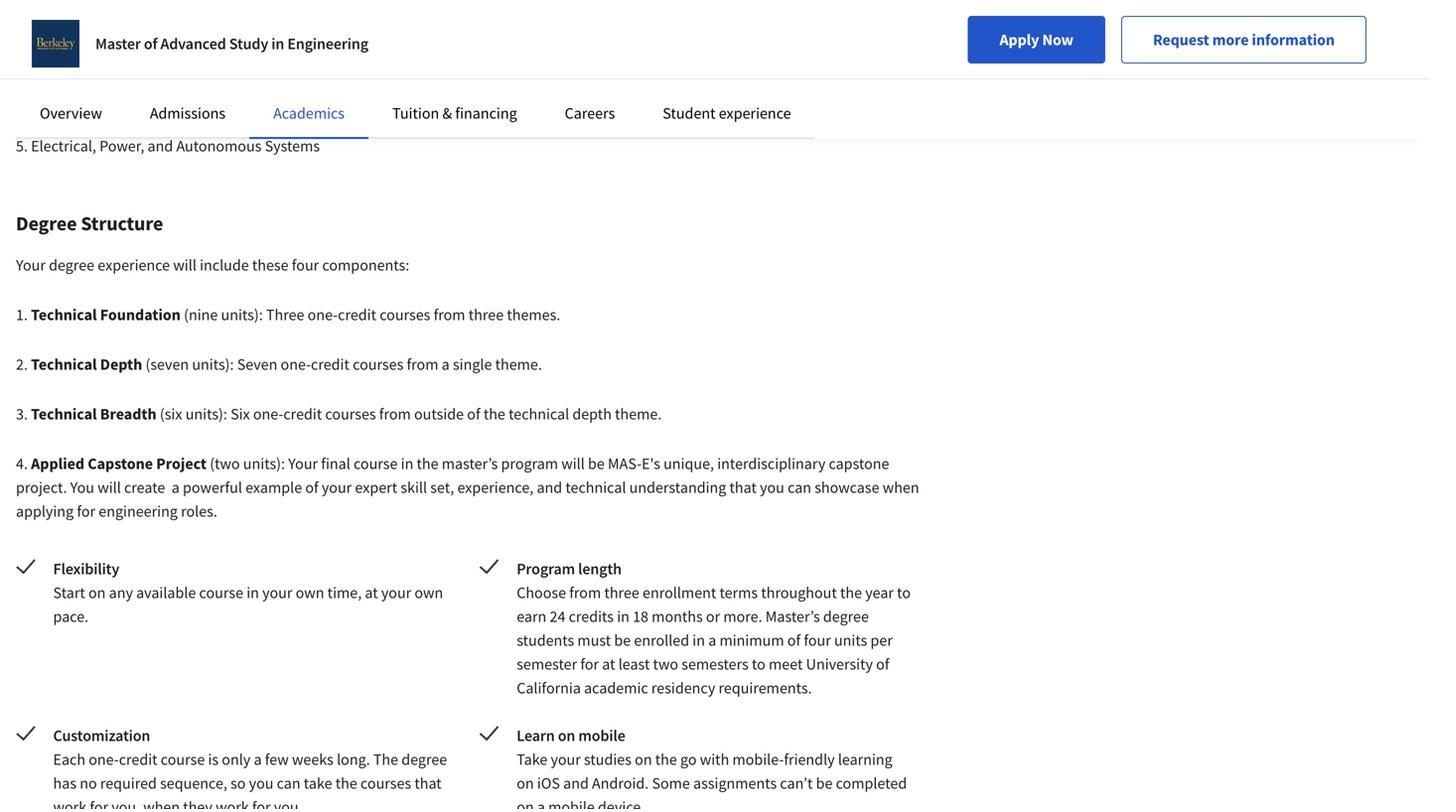 Task type: locate. For each thing, give the bounding box(es) containing it.
android.
[[592, 774, 649, 794]]

technical right 2.
[[31, 355, 97, 374]]

1 vertical spatial at
[[602, 654, 615, 674]]

1 vertical spatial technical
[[565, 478, 626, 498]]

technical right 1.
[[31, 305, 97, 325]]

in up skill
[[401, 454, 413, 474]]

1 horizontal spatial that
[[729, 478, 757, 498]]

1 horizontal spatial be
[[614, 631, 631, 651]]

1 horizontal spatial can
[[788, 478, 811, 498]]

master
[[95, 34, 141, 54]]

1 horizontal spatial theme.
[[615, 404, 662, 424]]

course up 'sequence,'
[[161, 750, 205, 770]]

four inside program length choose from three enrollment terms throughout the year to earn 24 credits in 18 months or more. master's degree students must be enrolled in a minimum of four units per semester for at least two semesters to meet university of california academic residency requirements.
[[804, 631, 831, 651]]

at up academic
[[602, 654, 615, 674]]

1. technical foundation (nine units): three one-credit courses from three themes.
[[16, 305, 560, 325]]

2 vertical spatial technical
[[31, 404, 97, 424]]

0 horizontal spatial will
[[98, 478, 121, 498]]

4. up project.
[[16, 454, 28, 474]]

advanced up electrical,
[[31, 86, 96, 106]]

0 vertical spatial degree
[[49, 255, 94, 275]]

course right available
[[199, 583, 243, 603]]

three up 18
[[604, 583, 639, 603]]

degree inside customization each one-credit course is only a few weeks long. the degree has no required sequence, so you can take the courses that work for you, when they work for you.
[[401, 750, 447, 770]]

mobile down ios
[[548, 797, 595, 809]]

friendly
[[784, 750, 835, 770]]

2 vertical spatial course
[[161, 750, 205, 770]]

and right ios
[[563, 774, 589, 794]]

course
[[354, 454, 398, 474], [199, 583, 243, 603], [161, 750, 205, 770]]

0 horizontal spatial work
[[53, 797, 87, 809]]

that
[[729, 478, 757, 498], [414, 774, 442, 794]]

each
[[53, 750, 85, 770]]

must
[[577, 631, 611, 651]]

0 horizontal spatial own
[[296, 583, 324, 603]]

for down 'must'
[[580, 654, 599, 674]]

1 vertical spatial degree
[[823, 607, 869, 627]]

1 vertical spatial can
[[277, 774, 301, 794]]

from left single
[[407, 355, 438, 374]]

courses down components:
[[380, 305, 430, 325]]

experience down structure on the top left of page
[[98, 255, 170, 275]]

the down long.
[[335, 774, 357, 794]]

your
[[322, 478, 352, 498], [262, 583, 292, 603], [381, 583, 411, 603], [551, 750, 581, 770]]

in right available
[[247, 583, 259, 603]]

1 vertical spatial your
[[288, 454, 318, 474]]

autonomous
[[176, 136, 262, 156]]

students
[[517, 631, 574, 651]]

0 horizontal spatial advanced
[[31, 86, 96, 106]]

2. technical depth (seven units): seven one-credit courses from a single theme.
[[16, 355, 542, 374]]

powerful
[[183, 478, 242, 498]]

credit up 3. technical breadth (six units): six one-credit courses from outside of the technical depth theme.
[[311, 355, 349, 374]]

units): right (nine on the left top
[[221, 305, 263, 325]]

0 horizontal spatial can
[[277, 774, 301, 794]]

units): up example
[[243, 454, 285, 474]]

course up expert
[[354, 454, 398, 474]]

1 vertical spatial 3.
[[16, 404, 28, 424]]

degree down the degree structure
[[49, 255, 94, 275]]

your down final
[[322, 478, 352, 498]]

from
[[434, 305, 465, 325], [407, 355, 438, 374], [379, 404, 411, 424], [569, 583, 601, 603]]

least
[[618, 654, 650, 674]]

academics link
[[273, 103, 345, 123]]

1 horizontal spatial at
[[602, 654, 615, 674]]

0 vertical spatial advanced
[[160, 34, 226, 54]]

you down interdisciplinary
[[760, 478, 784, 498]]

and left materials
[[199, 86, 224, 106]]

will down 4. applied capstone project
[[98, 478, 121, 498]]

the left go
[[655, 750, 677, 770]]

course inside customization each one-credit course is only a few weeks long. the degree has no required sequence, so you can take the courses that work for you, when they work for you.
[[161, 750, 205, 770]]

be left mas-
[[588, 454, 605, 474]]

technical up "program"
[[509, 404, 569, 424]]

at right time,
[[365, 583, 378, 603]]

advanced
[[160, 34, 226, 54], [31, 86, 96, 106]]

you.
[[274, 797, 302, 809]]

4. up '5.'
[[16, 86, 28, 106]]

and down "program"
[[537, 478, 562, 498]]

1 horizontal spatial own
[[415, 583, 443, 603]]

courses for three
[[380, 305, 430, 325]]

own left time,
[[296, 583, 324, 603]]

a inside program length choose from three enrollment terms throughout the year to earn 24 credits in 18 months or more. master's degree students must be enrolled in a minimum of four units per semester for at least two semesters to meet university of california academic residency requirements.
[[708, 631, 716, 651]]

your left final
[[288, 454, 318, 474]]

you right so
[[249, 774, 274, 794]]

1 horizontal spatial experience
[[719, 103, 791, 123]]

1 horizontal spatial work
[[216, 797, 249, 809]]

one- right six
[[253, 404, 283, 424]]

the inside program length choose from three enrollment terms throughout the year to earn 24 credits in 18 months or more. master's degree students must be enrolled in a minimum of four units per semester for at least two semesters to meet university of california academic residency requirements.
[[840, 583, 862, 603]]

2.
[[16, 355, 28, 374]]

24
[[550, 607, 566, 627]]

2 horizontal spatial degree
[[823, 607, 869, 627]]

1 horizontal spatial you
[[760, 478, 784, 498]]

three
[[469, 305, 504, 325], [604, 583, 639, 603]]

0 vertical spatial be
[[588, 454, 605, 474]]

of down per
[[876, 654, 889, 674]]

your up ios
[[551, 750, 581, 770]]

1 vertical spatial that
[[414, 774, 442, 794]]

1 vertical spatial you
[[249, 774, 274, 794]]

and
[[199, 86, 224, 106], [148, 136, 173, 156], [537, 478, 562, 498], [563, 774, 589, 794]]

has
[[53, 774, 77, 794]]

or
[[706, 607, 720, 627]]

one- for three
[[308, 305, 338, 325]]

units): left seven
[[192, 355, 234, 374]]

seven
[[237, 355, 277, 374]]

when right the you,
[[143, 797, 180, 809]]

3. left uc berkeley college of engineering logo
[[16, 37, 28, 57]]

1 horizontal spatial when
[[883, 478, 919, 498]]

(two
[[210, 454, 240, 474]]

0 horizontal spatial theme.
[[495, 355, 542, 374]]

1 vertical spatial technical
[[31, 355, 97, 374]]

2 4. from the top
[[16, 454, 28, 474]]

own right time,
[[415, 583, 443, 603]]

tuition & financing
[[392, 103, 517, 123]]

semesters
[[682, 654, 749, 674]]

0 vertical spatial 3.
[[16, 37, 28, 57]]

0 horizontal spatial you
[[249, 774, 274, 794]]

of right outside
[[467, 404, 480, 424]]

1 own from the left
[[296, 583, 324, 603]]

0 horizontal spatial that
[[414, 774, 442, 794]]

0 vertical spatial that
[[729, 478, 757, 498]]

from left outside
[[379, 404, 411, 424]]

the left year
[[840, 583, 862, 603]]

0 vertical spatial three
[[469, 305, 504, 325]]

0 vertical spatial course
[[354, 454, 398, 474]]

1 horizontal spatial advanced
[[160, 34, 226, 54]]

credit down components:
[[338, 305, 376, 325]]

1 horizontal spatial to
[[897, 583, 911, 603]]

1 horizontal spatial your
[[288, 454, 318, 474]]

and right power,
[[148, 136, 173, 156]]

a left single
[[442, 355, 450, 374]]

on up android.
[[635, 750, 652, 770]]

your inside "(two units): your final course in the master's program will be mas-e's unique, interdisciplinary capstone project. you will create  a powerful example of your expert skill set, experience, and technical understanding that you can showcase when applying for engineering roles."
[[288, 454, 318, 474]]

enrolled
[[634, 631, 689, 651]]

1 vertical spatial four
[[804, 631, 831, 651]]

own
[[296, 583, 324, 603], [415, 583, 443, 603]]

to
[[897, 583, 911, 603], [752, 654, 766, 674]]

earn
[[517, 607, 547, 627]]

available
[[136, 583, 196, 603]]

skill
[[401, 478, 427, 498]]

0 vertical spatial technical
[[31, 305, 97, 325]]

mobile-
[[732, 750, 784, 770]]

1 vertical spatial course
[[199, 583, 243, 603]]

1 technical from the top
[[31, 305, 97, 325]]

study
[[229, 34, 268, 54]]

your inside learn on mobile take your studies on the go with mobile-friendly learning on ios and android. some assignments can't be completed on a mobile device.
[[551, 750, 581, 770]]

is
[[208, 750, 219, 770]]

you inside customization each one-credit course is only a few weeks long. the degree has no required sequence, so you can take the courses that work for you, when they work for you.
[[249, 774, 274, 794]]

for down you at the bottom left of the page
[[77, 502, 95, 521]]

0 horizontal spatial engineering
[[31, 37, 110, 57]]

0 horizontal spatial be
[[588, 454, 605, 474]]

degree structure
[[16, 211, 163, 236]]

0 vertical spatial you
[[760, 478, 784, 498]]

0 horizontal spatial your
[[16, 255, 46, 275]]

degree right the
[[401, 750, 447, 770]]

your
[[16, 255, 46, 275], [288, 454, 318, 474]]

degree
[[49, 255, 94, 275], [823, 607, 869, 627], [401, 750, 447, 770]]

can down interdisciplinary
[[788, 478, 811, 498]]

3. down 2.
[[16, 404, 28, 424]]

you
[[760, 478, 784, 498], [249, 774, 274, 794]]

to right year
[[897, 583, 911, 603]]

courses
[[380, 305, 430, 325], [353, 355, 403, 374], [325, 404, 376, 424], [360, 774, 411, 794]]

the inside "(two units): your final course in the master's program will be mas-e's unique, interdisciplinary capstone project. you will create  a powerful example of your expert skill set, experience, and technical understanding that you can showcase when applying for engineering roles."
[[417, 454, 439, 474]]

work down the has
[[53, 797, 87, 809]]

degree up units
[[823, 607, 869, 627]]

theme.
[[495, 355, 542, 374], [615, 404, 662, 424]]

learn
[[517, 726, 555, 746]]

long.
[[337, 750, 370, 770]]

1 3. from the top
[[16, 37, 28, 57]]

credit up required
[[119, 750, 158, 770]]

1 vertical spatial theme.
[[615, 404, 662, 424]]

terms
[[720, 583, 758, 603]]

flexibility
[[53, 559, 119, 579]]

admissions link
[[150, 103, 226, 123]]

technical for 3.
[[31, 404, 97, 424]]

credit for six
[[283, 404, 322, 424]]

completed
[[836, 774, 907, 794]]

1 vertical spatial when
[[143, 797, 180, 809]]

2 horizontal spatial be
[[816, 774, 833, 794]]

1 vertical spatial advanced
[[31, 86, 96, 106]]

2 horizontal spatial will
[[561, 454, 585, 474]]

a down or
[[708, 631, 716, 651]]

technical down mas-
[[565, 478, 626, 498]]

request more information button
[[1121, 16, 1367, 64]]

on left any
[[88, 583, 106, 603]]

2 vertical spatial degree
[[401, 750, 447, 770]]

of
[[144, 34, 157, 54], [467, 404, 480, 424], [305, 478, 318, 498], [787, 631, 801, 651], [876, 654, 889, 674]]

0 horizontal spatial when
[[143, 797, 180, 809]]

0 vertical spatial four
[[292, 255, 319, 275]]

technical for 1.
[[31, 305, 97, 325]]

0 horizontal spatial at
[[365, 583, 378, 603]]

academic
[[584, 678, 648, 698]]

units): for six
[[185, 404, 227, 424]]

0 horizontal spatial experience
[[98, 255, 170, 275]]

0 horizontal spatial four
[[292, 255, 319, 275]]

manufacturing
[[99, 86, 195, 106]]

2 3. from the top
[[16, 404, 28, 424]]

courses up final
[[325, 404, 376, 424]]

take
[[304, 774, 332, 794]]

course inside "(two units): your final course in the master's program will be mas-e's unique, interdisciplinary capstone project. you will create  a powerful example of your expert skill set, experience, and technical understanding that you can showcase when applying for engineering roles."
[[354, 454, 398, 474]]

courses up 3. technical breadth (six units): six one-credit courses from outside of the technical depth theme.
[[353, 355, 403, 374]]

you inside "(two units): your final course in the master's program will be mas-e's unique, interdisciplinary capstone project. you will create  a powerful example of your expert skill set, experience, and technical understanding that you can showcase when applying for engineering roles."
[[760, 478, 784, 498]]

1 horizontal spatial degree
[[401, 750, 447, 770]]

4. for 4. advanced manufacturing and materials
[[16, 86, 28, 106]]

program
[[517, 559, 575, 579]]

engineering up academics link
[[287, 34, 368, 54]]

to up requirements.
[[752, 654, 766, 674]]

courses inside customization each one-credit course is only a few weeks long. the degree has no required sequence, so you can take the courses that work for you, when they work for you.
[[360, 774, 411, 794]]

theme. right single
[[495, 355, 542, 374]]

technical up applied
[[31, 404, 97, 424]]

on right "learn" in the left of the page
[[558, 726, 575, 746]]

work down so
[[216, 797, 249, 809]]

courses down the
[[360, 774, 411, 794]]

3.
[[16, 37, 28, 57], [16, 404, 28, 424]]

four
[[292, 255, 319, 275], [804, 631, 831, 651]]

2 technical from the top
[[31, 355, 97, 374]]

0 horizontal spatial to
[[752, 654, 766, 674]]

academics
[[273, 103, 345, 123]]

of right example
[[305, 478, 318, 498]]

credit for three
[[338, 305, 376, 325]]

ios
[[537, 774, 560, 794]]

four up university
[[804, 631, 831, 651]]

in up 'semesters'
[[693, 631, 705, 651]]

on left ios
[[517, 774, 534, 794]]

2 vertical spatial will
[[98, 478, 121, 498]]

engineering
[[99, 502, 178, 521]]

0 horizontal spatial three
[[469, 305, 504, 325]]

1 4. from the top
[[16, 86, 28, 106]]

four right these on the left top of the page
[[292, 255, 319, 275]]

1 vertical spatial three
[[604, 583, 639, 603]]

will right "program"
[[561, 454, 585, 474]]

1 horizontal spatial will
[[173, 255, 197, 275]]

applied
[[31, 454, 85, 474]]

engineering left data
[[31, 37, 110, 57]]

0 vertical spatial can
[[788, 478, 811, 498]]

so
[[231, 774, 246, 794]]

0 vertical spatial when
[[883, 478, 919, 498]]

you
[[70, 478, 94, 498]]

technical for 2.
[[31, 355, 97, 374]]

3 technical from the top
[[31, 404, 97, 424]]

your down degree
[[16, 255, 46, 275]]

when down capstone
[[883, 478, 919, 498]]

0 vertical spatial 4.
[[16, 86, 28, 106]]

1 vertical spatial be
[[614, 631, 631, 651]]

that inside customization each one-credit course is only a few weeks long. the degree has no required sequence, so you can take the courses that work for you, when they work for you.
[[414, 774, 442, 794]]

residency
[[651, 678, 715, 698]]

5.
[[16, 136, 28, 156]]

three left themes.
[[469, 305, 504, 325]]

will left include
[[173, 255, 197, 275]]

weeks
[[292, 750, 334, 770]]

3. technical breadth (six units): six one-credit courses from outside of the technical depth theme.
[[16, 404, 662, 424]]

can inside customization each one-credit course is only a few weeks long. the degree has no required sequence, so you can take the courses that work for you, when they work for you.
[[277, 774, 301, 794]]

1.
[[16, 305, 28, 325]]

of right master
[[144, 34, 157, 54]]

can up you.
[[277, 774, 301, 794]]

more.
[[723, 607, 762, 627]]

1 vertical spatial will
[[561, 454, 585, 474]]

capstone
[[829, 454, 889, 474]]

units): left six
[[185, 404, 227, 424]]

analysis
[[147, 37, 201, 57]]

in
[[271, 34, 284, 54], [401, 454, 413, 474], [247, 583, 259, 603], [617, 607, 630, 627], [693, 631, 705, 651]]

one- right three
[[308, 305, 338, 325]]

1 vertical spatial experience
[[98, 255, 170, 275]]

0 vertical spatial mobile
[[578, 726, 625, 746]]

a down project
[[172, 478, 180, 498]]

be right can't
[[816, 774, 833, 794]]

credit inside customization each one-credit course is only a few weeks long. the degree has no required sequence, so you can take the courses that work for you, when they work for you.
[[119, 750, 158, 770]]

1 horizontal spatial four
[[804, 631, 831, 651]]

credit for seven
[[311, 355, 349, 374]]

a
[[442, 355, 450, 374], [172, 478, 180, 498], [708, 631, 716, 651], [254, 750, 262, 770], [537, 797, 545, 809]]

your left time,
[[262, 583, 292, 603]]

when inside "(two units): your final course in the master's program will be mas-e's unique, interdisciplinary capstone project. you will create  a powerful example of your expert skill set, experience, and technical understanding that you can showcase when applying for engineering roles."
[[883, 478, 919, 498]]

advanced left study
[[160, 34, 226, 54]]

3. for 3. technical breadth (six units): six one-credit courses from outside of the technical depth theme.
[[16, 404, 28, 424]]

one- right seven
[[281, 355, 311, 374]]

mobile up the studies
[[578, 726, 625, 746]]

experience right student
[[719, 103, 791, 123]]

mobile
[[578, 726, 625, 746], [548, 797, 595, 809]]

1 horizontal spatial three
[[604, 583, 639, 603]]

1 vertical spatial 4.
[[16, 454, 28, 474]]

2 vertical spatial be
[[816, 774, 833, 794]]

a left 'few'
[[254, 750, 262, 770]]

requirements.
[[719, 678, 812, 698]]

0 vertical spatial at
[[365, 583, 378, 603]]

some
[[652, 774, 690, 794]]

from up credits
[[569, 583, 601, 603]]

be up least
[[614, 631, 631, 651]]



Task type: vqa. For each thing, say whether or not it's contained in the screenshot.
Six
yes



Task type: describe. For each thing, give the bounding box(es) containing it.
request more information
[[1153, 30, 1335, 50]]

4. for 4. applied capstone project
[[16, 454, 28, 474]]

master's
[[765, 607, 820, 627]]

3. for 3. engineering data analysis
[[16, 37, 28, 57]]

length
[[578, 559, 622, 579]]

uc berkeley college of engineering logo image
[[32, 20, 79, 68]]

your inside "(two units): your final course in the master's program will be mas-e's unique, interdisciplinary capstone project. you will create  a powerful example of your expert skill set, experience, and technical understanding that you can showcase when applying for engineering roles."
[[322, 478, 352, 498]]

1 vertical spatial mobile
[[548, 797, 595, 809]]

sequence,
[[160, 774, 227, 794]]

0 horizontal spatial degree
[[49, 255, 94, 275]]

student
[[663, 103, 716, 123]]

for inside "(two units): your final course in the master's program will be mas-e's unique, interdisciplinary capstone project. you will create  a powerful example of your expert skill set, experience, and technical understanding that you can showcase when applying for engineering roles."
[[77, 502, 95, 521]]

3. engineering data analysis
[[16, 37, 201, 57]]

from for three
[[434, 305, 465, 325]]

applying
[[16, 502, 74, 521]]

unique,
[[664, 454, 714, 474]]

technical inside "(two units): your final course in the master's program will be mas-e's unique, interdisciplinary capstone project. you will create  a powerful example of your expert skill set, experience, and technical understanding that you can showcase when applying for engineering roles."
[[565, 478, 626, 498]]

roles.
[[181, 502, 217, 521]]

learning
[[838, 750, 893, 770]]

in inside "(two units): your final course in the master's program will be mas-e's unique, interdisciplinary capstone project. you will create  a powerful example of your expert skill set, experience, and technical understanding that you can showcase when applying for engineering roles."
[[401, 454, 413, 474]]

for inside program length choose from three enrollment terms throughout the year to earn 24 credits in 18 months or more. master's degree students must be enrolled in a minimum of four units per semester for at least two semesters to meet university of california academic residency requirements.
[[580, 654, 599, 674]]

program length choose from three enrollment terms throughout the year to earn 24 credits in 18 months or more. master's degree students must be enrolled in a minimum of four units per semester for at least two semesters to meet university of california academic residency requirements.
[[517, 559, 911, 698]]

be inside program length choose from three enrollment terms throughout the year to earn 24 credits in 18 months or more. master's degree students must be enrolled in a minimum of four units per semester for at least two semesters to meet university of california academic residency requirements.
[[614, 631, 631, 651]]

application
[[1207, 41, 1283, 61]]

electrical,
[[31, 136, 96, 156]]

that inside "(two units): your final course in the master's program will be mas-e's unique, interdisciplinary capstone project. you will create  a powerful example of your expert skill set, experience, and technical understanding that you can showcase when applying for engineering roles."
[[729, 478, 757, 498]]

course for in
[[354, 454, 398, 474]]

you,
[[111, 797, 140, 809]]

now
[[1042, 30, 1074, 50]]

on down take
[[517, 797, 534, 809]]

one- for six
[[253, 404, 283, 424]]

(two units): your final course in the master's program will be mas-e's unique, interdisciplinary capstone project. you will create  a powerful example of your expert skill set, experience, and technical understanding that you can showcase when applying for engineering roles.
[[16, 454, 919, 521]]

with
[[700, 750, 729, 770]]

when inside customization each one-credit course is only a few weeks long. the degree has no required sequence, so you can take the courses that work for you, when they work for you.
[[143, 797, 180, 809]]

careers link
[[565, 103, 615, 123]]

one- inside customization each one-credit course is only a few weeks long. the degree has no required sequence, so you can take the courses that work for you, when they work for you.
[[89, 750, 119, 770]]

example
[[245, 478, 302, 498]]

0 vertical spatial experience
[[719, 103, 791, 123]]

from for a
[[407, 355, 438, 374]]

include
[[200, 255, 249, 275]]

degree
[[16, 211, 77, 236]]

&
[[442, 103, 452, 123]]

2024:
[[1048, 41, 1087, 61]]

for down no
[[90, 797, 108, 809]]

no
[[80, 774, 97, 794]]

mas-
[[608, 454, 642, 474]]

customization
[[53, 726, 150, 746]]

0 vertical spatial will
[[173, 255, 197, 275]]

and inside "(two units): your final course in the master's program will be mas-e's unique, interdisciplinary capstone project. you will create  a powerful example of your expert skill set, experience, and technical understanding that you can showcase when applying for engineering roles."
[[537, 478, 562, 498]]

student experience link
[[663, 103, 791, 123]]

information
[[1252, 30, 1335, 50]]

throughout
[[761, 583, 837, 603]]

of inside "(two units): your final course in the master's program will be mas-e's unique, interdisciplinary capstone project. you will create  a powerful example of your expert skill set, experience, and technical understanding that you can showcase when applying for engineering roles."
[[305, 478, 318, 498]]

take
[[517, 750, 547, 770]]

the inside customization each one-credit course is only a few weeks long. the degree has no required sequence, so you can take the courses that work for you, when they work for you.
[[335, 774, 357, 794]]

(nine
[[184, 305, 218, 325]]

showcase
[[815, 478, 879, 498]]

on inside 'flexibility start on any available course in your own time, at your own pace.'
[[88, 583, 106, 603]]

5. electrical, power, and autonomous systems
[[16, 136, 320, 156]]

tuition & financing link
[[392, 103, 517, 123]]

courses for a
[[353, 355, 403, 374]]

and inside learn on mobile take your studies on the go with mobile-friendly learning on ios and android. some assignments can't be completed on a mobile device.
[[563, 774, 589, 794]]

the inside learn on mobile take your studies on the go with mobile-friendly learning on ios and android. some assignments can't be completed on a mobile device.
[[655, 750, 677, 770]]

units): for seven
[[192, 355, 234, 374]]

assignments
[[693, 774, 777, 794]]

0 vertical spatial to
[[897, 583, 911, 603]]

can't
[[780, 774, 813, 794]]

customization each one-credit course is only a few weeks long. the degree has no required sequence, so you can take the courses that work for you, when they work for you.
[[53, 726, 447, 809]]

of down the master's
[[787, 631, 801, 651]]

course for is
[[161, 750, 205, 770]]

can inside "(two units): your final course in the master's program will be mas-e's unique, interdisciplinary capstone project. you will create  a powerful example of your expert skill set, experience, and technical understanding that you can showcase when applying for engineering roles."
[[788, 478, 811, 498]]

1 work from the left
[[53, 797, 87, 809]]

degree inside program length choose from three enrollment terms throughout the year to earn 24 credits in 18 months or more. master's degree students must be enrolled in a minimum of four units per semester for at least two semesters to meet university of california academic residency requirements.
[[823, 607, 869, 627]]

deadline
[[1286, 41, 1345, 61]]

pace.
[[53, 607, 89, 627]]

for left you.
[[252, 797, 271, 809]]

they
[[183, 797, 212, 809]]

these
[[252, 255, 289, 275]]

in right study
[[271, 34, 284, 54]]

choose
[[517, 583, 566, 603]]

at inside 'flexibility start on any available course in your own time, at your own pace.'
[[365, 583, 378, 603]]

courses for outside
[[325, 404, 376, 424]]

1 vertical spatial to
[[752, 654, 766, 674]]

the down single
[[483, 404, 505, 424]]

project
[[156, 454, 207, 474]]

semester
[[517, 654, 577, 674]]

overview
[[40, 103, 102, 123]]

master's
[[442, 454, 498, 474]]

a inside learn on mobile take your studies on the go with mobile-friendly learning on ios and android. some assignments can't be completed on a mobile device.
[[537, 797, 545, 809]]

2 own from the left
[[415, 583, 443, 603]]

from inside program length choose from three enrollment terms throughout the year to earn 24 credits in 18 months or more. master's degree students must be enrolled in a minimum of four units per semester for at least two semesters to meet university of california academic residency requirements.
[[569, 583, 601, 603]]

(six
[[160, 404, 182, 424]]

2025
[[1136, 41, 1168, 61]]

a inside customization each one-credit course is only a few weeks long. the degree has no required sequence, so you can take the courses that work for you, when they work for you.
[[254, 750, 262, 770]]

18
[[633, 607, 649, 627]]

systems
[[265, 136, 320, 156]]

one- for seven
[[281, 355, 311, 374]]

start
[[53, 583, 85, 603]]

at inside program length choose from three enrollment terms throughout the year to earn 24 credits in 18 months or more. master's degree students must be enrolled in a minimum of four units per semester for at least two semesters to meet university of california academic residency requirements.
[[602, 654, 615, 674]]

experience,
[[457, 478, 534, 498]]

university
[[806, 654, 873, 674]]

interdisciplinary
[[717, 454, 826, 474]]

credits
[[569, 607, 614, 627]]

meet
[[769, 654, 803, 674]]

components:
[[322, 255, 409, 275]]

22,
[[1024, 41, 1045, 61]]

the
[[373, 750, 398, 770]]

be inside learn on mobile take your studies on the go with mobile-friendly learning on ios and android. some assignments can't be completed on a mobile device.
[[816, 774, 833, 794]]

financing
[[455, 103, 517, 123]]

course inside 'flexibility start on any available course in your own time, at your own pace.'
[[199, 583, 243, 603]]

spring
[[1090, 41, 1133, 61]]

2 work from the left
[[216, 797, 249, 809]]

your right time,
[[381, 583, 411, 603]]

units): for three
[[221, 305, 263, 325]]

1 horizontal spatial engineering
[[287, 34, 368, 54]]

any
[[109, 583, 133, 603]]

structure
[[81, 211, 163, 236]]

units): inside "(two units): your final course in the master's program will be mas-e's unique, interdisciplinary capstone project. you will create  a powerful example of your expert skill set, experience, and technical understanding that you can showcase when applying for engineering roles."
[[243, 454, 285, 474]]

in left 18
[[617, 607, 630, 627]]

learn on mobile take your studies on the go with mobile-friendly learning on ios and android. some assignments can't be completed on a mobile device.
[[517, 726, 907, 809]]

three inside program length choose from three enrollment terms throughout the year to earn 24 credits in 18 months or more. master's degree students must be enrolled in a minimum of four units per semester for at least two semesters to meet university of california academic residency requirements.
[[604, 583, 639, 603]]

student experience
[[663, 103, 791, 123]]

final
[[1171, 41, 1204, 61]]

program
[[501, 454, 558, 474]]

a inside "(two units): your final course in the master's program will be mas-e's unique, interdisciplinary capstone project. you will create  a powerful example of your expert skill set, experience, and technical understanding that you can showcase when applying for engineering roles."
[[172, 478, 180, 498]]

two
[[653, 654, 678, 674]]

master of advanced study in engineering
[[95, 34, 368, 54]]

set,
[[430, 478, 454, 498]]

be inside "(two units): your final course in the master's program will be mas-e's unique, interdisciplinary capstone project. you will create  a powerful example of your expert skill set, experience, and technical understanding that you can showcase when applying for engineering roles."
[[588, 454, 605, 474]]

single
[[453, 355, 492, 374]]

overview link
[[40, 103, 102, 123]]

depth
[[572, 404, 612, 424]]

apply now button
[[968, 16, 1105, 64]]

year
[[865, 583, 894, 603]]

from for outside
[[379, 404, 411, 424]]

in inside 'flexibility start on any available course in your own time, at your own pace.'
[[247, 583, 259, 603]]

0 vertical spatial theme.
[[495, 355, 542, 374]]

0 vertical spatial your
[[16, 255, 46, 275]]

0 vertical spatial technical
[[509, 404, 569, 424]]

three
[[266, 305, 304, 325]]

per
[[870, 631, 893, 651]]



